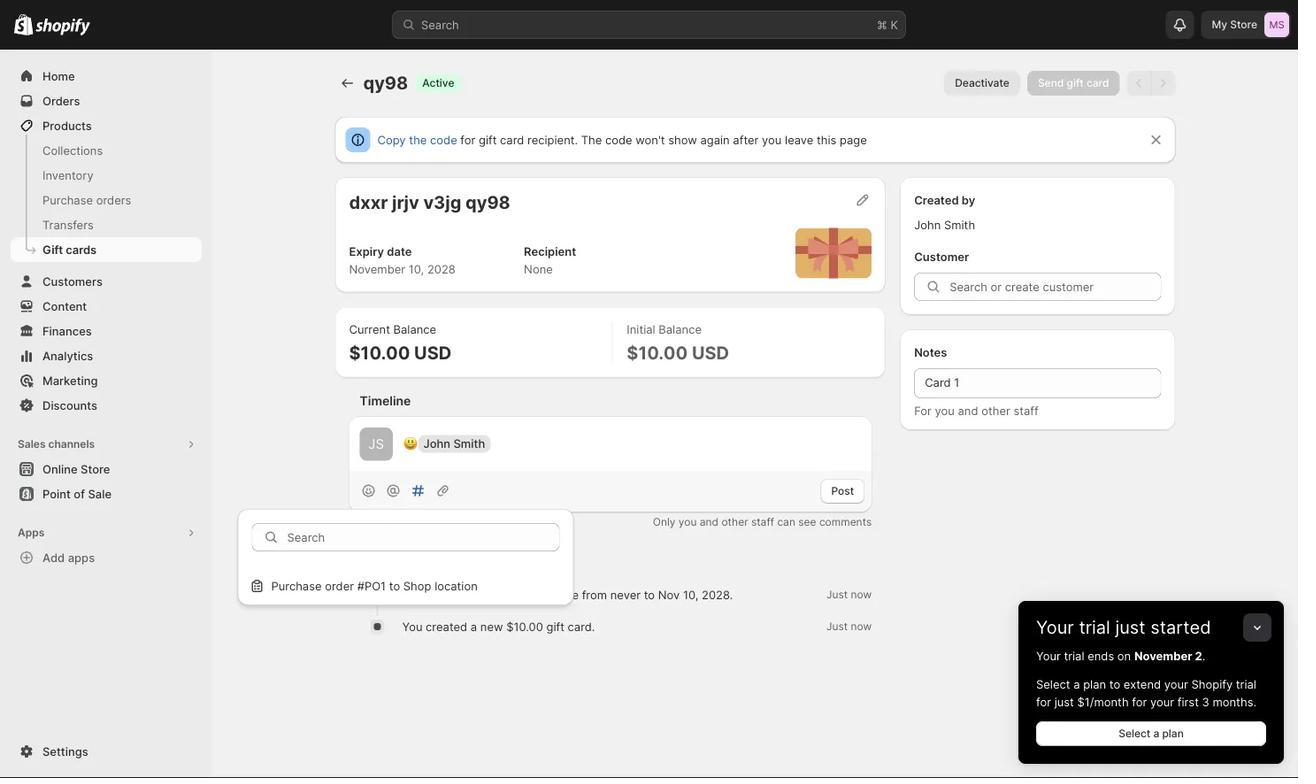 Task type: locate. For each thing, give the bounding box(es) containing it.
marketing link
[[11, 368, 202, 393]]

store
[[1231, 18, 1258, 31], [81, 462, 110, 476]]

0 horizontal spatial card
[[500, 133, 524, 147]]

0 vertical spatial plan
[[1084, 677, 1107, 691]]

trial inside "your trial just started" dropdown button
[[1080, 617, 1111, 638]]

your inside your trial just started element
[[1037, 649, 1061, 663]]

balance inside initial balance $10.00 usd
[[659, 323, 702, 336]]

balance inside current balance $10.00 usd
[[394, 323, 437, 336]]

your for your trial just started
[[1037, 617, 1075, 638]]

0 vertical spatial purchase
[[42, 193, 93, 207]]

1 vertical spatial just
[[1055, 695, 1075, 709]]

to for purchase
[[389, 579, 400, 593]]

balance
[[394, 323, 437, 336], [659, 323, 702, 336]]

staff for for you and other staff
[[1014, 404, 1039, 417]]

to inside select a plan to extend your shopify trial for just $1/month for your first 3 months.
[[1110, 677, 1121, 691]]

date right expiry
[[387, 245, 412, 259]]

$1/month
[[1078, 695, 1129, 709]]

qy98 right v3jg
[[466, 191, 511, 213]]

you left 'changed'
[[402, 588, 423, 601]]

home link
[[11, 64, 202, 89]]

0 horizontal spatial code
[[430, 133, 458, 147]]

current balance $10.00 usd
[[349, 323, 452, 363]]

0 vertical spatial you
[[762, 133, 782, 147]]

2 vertical spatial you
[[679, 516, 697, 528]]

$10.00 inside current balance $10.00 usd
[[349, 342, 410, 363]]

0 vertical spatial just now
[[827, 588, 872, 601]]

select down your trial ends on november 2 .
[[1037, 677, 1071, 691]]

for down the extend
[[1133, 695, 1148, 709]]

1 now from the top
[[851, 588, 872, 601]]

0 horizontal spatial and
[[700, 516, 719, 528]]

john down created
[[915, 218, 941, 232]]

you
[[402, 588, 423, 601], [402, 620, 423, 633]]

1 vertical spatial other
[[722, 516, 749, 528]]

online store link
[[11, 457, 202, 482]]

1 horizontal spatial plan
[[1163, 727, 1185, 740]]

0 vertical spatial your
[[1037, 617, 1075, 638]]

your inside "your trial just started" dropdown button
[[1037, 617, 1075, 638]]

1 horizontal spatial select
[[1119, 727, 1151, 740]]

transfers link
[[11, 212, 202, 237]]

2 you from the top
[[402, 620, 423, 633]]

staff left the can
[[752, 516, 775, 528]]

date left from
[[555, 588, 579, 601]]

0 horizontal spatial store
[[81, 462, 110, 476]]

0 horizontal spatial usd
[[414, 342, 452, 363]]

😃 john smith
[[404, 437, 486, 451]]

a for select a plan
[[1154, 727, 1160, 740]]

1 vertical spatial just
[[827, 620, 848, 633]]

trial
[[1080, 617, 1111, 638], [1065, 649, 1085, 663], [1237, 677, 1257, 691]]

2 usd from the left
[[692, 342, 730, 363]]

a inside select a plan to extend your shopify trial for just $1/month for your first 3 months.
[[1074, 677, 1081, 691]]

trial up ends
[[1080, 617, 1111, 638]]

to left 'shop'
[[389, 579, 400, 593]]

0 horizontal spatial 10,
[[409, 263, 424, 276]]

orders
[[96, 193, 131, 207]]

1 usd from the left
[[414, 342, 452, 363]]

usd
[[414, 342, 452, 363], [692, 342, 730, 363]]

2 horizontal spatial $10.00
[[627, 342, 688, 363]]

1 horizontal spatial smith
[[945, 218, 976, 232]]

0 horizontal spatial to
[[389, 579, 400, 593]]

just inside dropdown button
[[1116, 617, 1146, 638]]

0 horizontal spatial just
[[1055, 695, 1075, 709]]

1 vertical spatial your
[[1037, 649, 1061, 663]]

1 your from the top
[[1037, 617, 1075, 638]]

analytics
[[42, 349, 93, 363]]

a left new
[[471, 620, 477, 633]]

your for your trial ends on november 2 .
[[1037, 649, 1061, 663]]

just
[[1116, 617, 1146, 638], [1055, 695, 1075, 709]]

gift cards
[[42, 243, 97, 256]]

copy the code for gift card recipient. the code won't show again after you leave this page
[[378, 133, 868, 147]]

2 horizontal spatial a
[[1154, 727, 1160, 740]]

0 vertical spatial staff
[[1014, 404, 1039, 417]]

usd for current balance $10.00 usd
[[414, 342, 452, 363]]

gift
[[1067, 77, 1084, 89], [479, 133, 497, 147], [547, 620, 565, 633]]

john right 😃
[[424, 437, 451, 451]]

send gift card button
[[1028, 71, 1120, 96]]

gift left 'recipient.'
[[479, 133, 497, 147]]

store right the my
[[1231, 18, 1258, 31]]

apps
[[68, 551, 95, 564]]

⌘
[[877, 18, 888, 31]]

a up $1/month
[[1074, 677, 1081, 691]]

1 horizontal spatial other
[[982, 404, 1011, 417]]

1 vertical spatial and
[[700, 516, 719, 528]]

plan
[[1084, 677, 1107, 691], [1163, 727, 1185, 740]]

1 vertical spatial a
[[1074, 677, 1081, 691]]

purchase down inventory
[[42, 193, 93, 207]]

0 vertical spatial card
[[1087, 77, 1110, 89]]

0 vertical spatial and
[[958, 404, 979, 417]]

1 vertical spatial select
[[1119, 727, 1151, 740]]

trial up months.
[[1237, 677, 1257, 691]]

trial for ends
[[1065, 649, 1085, 663]]

select inside select a plan to extend your shopify trial for just $1/month for your first 3 months.
[[1037, 677, 1071, 691]]

2 your from the top
[[1037, 649, 1061, 663]]

trial inside select a plan to extend your shopify trial for just $1/month for your first 3 months.
[[1237, 677, 1257, 691]]

november inside "expiry date november 10, 2028"
[[349, 263, 406, 276]]

gift left card.
[[547, 620, 565, 633]]

select down select a plan to extend your shopify trial for just $1/month for your first 3 months.
[[1119, 727, 1151, 740]]

2 balance from the left
[[659, 323, 702, 336]]

a for select a plan to extend your shopify trial for just $1/month for your first 3 months.
[[1074, 677, 1081, 691]]

#po1
[[357, 579, 386, 593]]

1 balance from the left
[[394, 323, 437, 336]]

$10.00 down the initial
[[627, 342, 688, 363]]

your
[[1165, 677, 1189, 691], [1151, 695, 1175, 709]]

2 horizontal spatial you
[[935, 404, 955, 417]]

your up first
[[1165, 677, 1189, 691]]

to left nov
[[644, 588, 655, 601]]

dxxr jrjv v3jg qy98 button
[[349, 191, 511, 213]]

$10.00 inside initial balance $10.00 usd
[[627, 342, 688, 363]]

to up $1/month
[[1110, 677, 1121, 691]]

collections link
[[11, 138, 202, 163]]

usd inside current balance $10.00 usd
[[414, 342, 452, 363]]

point of sale
[[42, 487, 112, 501]]

you right the for at the bottom right of page
[[935, 404, 955, 417]]

staff down the card 1 text box
[[1014, 404, 1039, 417]]

store for my store
[[1231, 18, 1258, 31]]

$10.00 down current
[[349, 342, 410, 363]]

your left ends
[[1037, 649, 1061, 663]]

smith right 😃
[[454, 437, 486, 451]]

recipient
[[524, 245, 577, 259]]

0 horizontal spatial select
[[1037, 677, 1071, 691]]

plan down first
[[1163, 727, 1185, 740]]

your trial just started
[[1037, 617, 1212, 638]]

content link
[[11, 294, 202, 319]]

plan inside select a plan to extend your shopify trial for just $1/month for your first 3 months.
[[1084, 677, 1107, 691]]

you
[[762, 133, 782, 147], [935, 404, 955, 417], [679, 516, 697, 528]]

1 horizontal spatial gift
[[547, 620, 565, 633]]

1 horizontal spatial to
[[644, 588, 655, 601]]

next image
[[1155, 74, 1173, 92]]

the
[[409, 133, 427, 147], [477, 588, 494, 601]]

john
[[915, 218, 941, 232], [424, 437, 451, 451]]

1 vertical spatial purchase
[[271, 579, 322, 593]]

cards
[[66, 243, 97, 256]]

gift cards link
[[11, 237, 202, 262]]

for up v3jg
[[461, 133, 476, 147]]

november
[[349, 263, 406, 276], [1135, 649, 1193, 663]]

1 horizontal spatial john
[[915, 218, 941, 232]]

the up new
[[477, 588, 494, 601]]

orders
[[42, 94, 80, 108]]

0 horizontal spatial qy98
[[363, 72, 408, 94]]

1 vertical spatial now
[[851, 620, 872, 633]]

1 vertical spatial trial
[[1065, 649, 1085, 663]]

qy98 left active
[[363, 72, 408, 94]]

1 horizontal spatial balance
[[659, 323, 702, 336]]

2 now from the top
[[851, 620, 872, 633]]

online store
[[42, 462, 110, 476]]

1 vertical spatial you
[[935, 404, 955, 417]]

purchase left order
[[271, 579, 322, 593]]

your left first
[[1151, 695, 1175, 709]]

gift right the send
[[1067, 77, 1084, 89]]

deactivate
[[956, 77, 1010, 89]]

0 vertical spatial gift
[[1067, 77, 1084, 89]]

purchase for purchase orders
[[42, 193, 93, 207]]

a down select a plan to extend your shopify trial for just $1/month for your first 3 months.
[[1154, 727, 1160, 740]]

0 vertical spatial now
[[851, 588, 872, 601]]

store up the sale on the left bottom of page
[[81, 462, 110, 476]]

2 vertical spatial a
[[1154, 727, 1160, 740]]

0 horizontal spatial other
[[722, 516, 749, 528]]

the
[[581, 133, 602, 147]]

avatar with initials j s image
[[360, 428, 393, 461]]

0 horizontal spatial balance
[[394, 323, 437, 336]]

2 horizontal spatial gift
[[1067, 77, 1084, 89]]

balance right the initial
[[659, 323, 702, 336]]

0 horizontal spatial $10.00
[[349, 342, 410, 363]]

only you and other staff can see comments
[[653, 516, 872, 528]]

⌘ k
[[877, 18, 899, 31]]

0 horizontal spatial plan
[[1084, 677, 1107, 691]]

card left previous image
[[1087, 77, 1110, 89]]

1 horizontal spatial a
[[1074, 677, 1081, 691]]

1 vertical spatial smith
[[454, 437, 486, 451]]

qy98
[[363, 72, 408, 94], [466, 191, 511, 213]]

1 vertical spatial you
[[402, 620, 423, 633]]

and
[[958, 404, 979, 417], [700, 516, 719, 528]]

plan up $1/month
[[1084, 677, 1107, 691]]

1 vertical spatial store
[[81, 462, 110, 476]]

date
[[387, 245, 412, 259], [555, 588, 579, 601]]

just inside select a plan to extend your shopify trial for just $1/month for your first 3 months.
[[1055, 695, 1075, 709]]

customers
[[42, 274, 103, 288]]

other left the can
[[722, 516, 749, 528]]

2 vertical spatial gift
[[547, 620, 565, 633]]

point of sale button
[[0, 482, 212, 506]]

1 horizontal spatial card
[[1087, 77, 1110, 89]]

1 vertical spatial qy98
[[466, 191, 511, 213]]

2028
[[428, 263, 456, 276]]

0 vertical spatial 10,
[[409, 263, 424, 276]]

after
[[733, 133, 759, 147]]

created
[[426, 620, 468, 633]]

november down started
[[1135, 649, 1193, 663]]

you left created
[[402, 620, 423, 633]]

expiry
[[349, 245, 384, 259]]

just left $1/month
[[1055, 695, 1075, 709]]

😃
[[404, 437, 415, 451]]

smith down 'by'
[[945, 218, 976, 232]]

1 horizontal spatial code
[[606, 133, 633, 147]]

changed
[[426, 588, 473, 601]]

1 horizontal spatial the
[[477, 588, 494, 601]]

november down expiry
[[349, 263, 406, 276]]

of
[[74, 487, 85, 501]]

code right copy
[[430, 133, 458, 147]]

for left $1/month
[[1037, 695, 1052, 709]]

my
[[1213, 18, 1228, 31]]

0 horizontal spatial john
[[424, 437, 451, 451]]

0 vertical spatial other
[[982, 404, 1011, 417]]

0 horizontal spatial date
[[387, 245, 412, 259]]

1 horizontal spatial november
[[1135, 649, 1193, 663]]

1 vertical spatial john
[[424, 437, 451, 451]]

usd inside initial balance $10.00 usd
[[692, 342, 730, 363]]

other down the card 1 text box
[[982, 404, 1011, 417]]

1 vertical spatial 10,
[[683, 588, 699, 601]]

post
[[832, 485, 855, 498]]

you right after
[[762, 133, 782, 147]]

select
[[1037, 677, 1071, 691], [1119, 727, 1151, 740]]

1 vertical spatial plan
[[1163, 727, 1185, 740]]

0 vertical spatial trial
[[1080, 617, 1111, 638]]

the right copy
[[409, 133, 427, 147]]

and right the for at the bottom right of page
[[958, 404, 979, 417]]

to inside button
[[389, 579, 400, 593]]

0 vertical spatial select
[[1037, 677, 1071, 691]]

code right "the"
[[606, 133, 633, 147]]

1 horizontal spatial purchase
[[271, 579, 322, 593]]

purchase for purchase order #po1 to shop location
[[271, 579, 322, 593]]

gift inside button
[[1067, 77, 1084, 89]]

0 horizontal spatial smith
[[454, 437, 486, 451]]

0 vertical spatial just
[[827, 588, 848, 601]]

customers link
[[11, 269, 202, 294]]

trial left ends
[[1065, 649, 1085, 663]]

10, right nov
[[683, 588, 699, 601]]

1 vertical spatial staff
[[752, 516, 775, 528]]

shopify image
[[14, 14, 33, 35]]

store inside button
[[81, 462, 110, 476]]

apps
[[18, 526, 45, 539]]

0 vertical spatial the
[[409, 133, 427, 147]]

sale
[[88, 487, 112, 501]]

your trial just started element
[[1019, 647, 1285, 764]]

10, left 2028
[[409, 263, 424, 276]]

1 horizontal spatial just
[[1116, 617, 1146, 638]]

1 vertical spatial just now
[[827, 620, 872, 633]]

0 vertical spatial just
[[1116, 617, 1146, 638]]

0 vertical spatial a
[[471, 620, 477, 633]]

other
[[982, 404, 1011, 417], [722, 516, 749, 528]]

1 you from the top
[[402, 588, 423, 601]]

on
[[1118, 649, 1132, 663]]

again
[[701, 133, 730, 147]]

and right only in the right bottom of the page
[[700, 516, 719, 528]]

sales
[[18, 438, 46, 451]]

0 horizontal spatial you
[[679, 516, 697, 528]]

leave
[[785, 133, 814, 147]]

0 horizontal spatial gift
[[479, 133, 497, 147]]

balance right current
[[394, 323, 437, 336]]

$10.00 down "expiration"
[[507, 620, 544, 633]]

you right only in the right bottom of the page
[[679, 516, 697, 528]]

products link
[[11, 113, 202, 138]]

card left 'recipient.'
[[500, 133, 524, 147]]

card
[[1087, 77, 1110, 89], [500, 133, 524, 147]]

just up on
[[1116, 617, 1146, 638]]

your up your trial ends on november 2 .
[[1037, 617, 1075, 638]]

2 vertical spatial trial
[[1237, 677, 1257, 691]]

0 vertical spatial november
[[349, 263, 406, 276]]

0 vertical spatial store
[[1231, 18, 1258, 31]]

extend
[[1124, 677, 1162, 691]]

shopify
[[1192, 677, 1234, 691]]

staff
[[1014, 404, 1039, 417], [752, 516, 775, 528]]

now
[[851, 588, 872, 601], [851, 620, 872, 633]]

purchase inside button
[[271, 579, 322, 593]]

1 horizontal spatial staff
[[1014, 404, 1039, 417]]



Task type: vqa. For each thing, say whether or not it's contained in the screenshot.
2nd 0 from the bottom
no



Task type: describe. For each thing, give the bounding box(es) containing it.
you for only you and other staff can see comments
[[679, 516, 697, 528]]

marketing
[[42, 374, 98, 387]]

purchase order #po1 to shop location button
[[243, 571, 569, 600]]

purchase orders link
[[11, 188, 202, 212]]

for
[[915, 404, 932, 417]]

2028.
[[702, 588, 733, 601]]

other for only
[[722, 516, 749, 528]]

recipient none
[[524, 245, 577, 276]]

.
[[1203, 649, 1206, 663]]

10, inside "expiry date november 10, 2028"
[[409, 263, 424, 276]]

inventory link
[[11, 163, 202, 188]]

location
[[435, 579, 478, 593]]

dxxr
[[349, 191, 388, 213]]

0 vertical spatial smith
[[945, 218, 976, 232]]

see
[[799, 516, 817, 528]]

you changed the expiration date from never to nov 10, 2028.
[[402, 588, 733, 601]]

settings link
[[11, 739, 202, 764]]

never
[[611, 588, 641, 601]]

john inside leave a comment... text field
[[424, 437, 451, 451]]

0 vertical spatial your
[[1165, 677, 1189, 691]]

1 horizontal spatial for
[[1037, 695, 1052, 709]]

1 just now from the top
[[827, 588, 872, 601]]

inventory
[[42, 168, 94, 182]]

usd for initial balance $10.00 usd
[[692, 342, 730, 363]]

0 vertical spatial john
[[915, 218, 941, 232]]

only
[[653, 516, 676, 528]]

select a plan to extend your shopify trial for just $1/month for your first 3 months.
[[1037, 677, 1257, 709]]

and for only
[[700, 516, 719, 528]]

other for for
[[982, 404, 1011, 417]]

john smith
[[915, 218, 976, 232]]

1 code from the left
[[430, 133, 458, 147]]

1 vertical spatial card
[[500, 133, 524, 147]]

select for select a plan to extend your shopify trial for just $1/month for your first 3 months.
[[1037, 677, 1071, 691]]

plan for select a plan
[[1163, 727, 1185, 740]]

send
[[1038, 77, 1065, 89]]

none
[[524, 263, 553, 276]]

by
[[962, 193, 976, 207]]

1 vertical spatial your
[[1151, 695, 1175, 709]]

you created a new $10.00 gift card.
[[402, 620, 595, 633]]

2
[[1196, 649, 1203, 663]]

2 just now from the top
[[827, 620, 872, 633]]

Add a note text field
[[915, 368, 1162, 398]]

3
[[1203, 695, 1210, 709]]

balance for current balance $10.00 usd
[[394, 323, 437, 336]]

0 horizontal spatial the
[[409, 133, 427, 147]]

nov
[[659, 588, 680, 601]]

previous image
[[1131, 74, 1149, 92]]

1 horizontal spatial date
[[555, 588, 579, 601]]

you for you created a new $10.00 gift card.
[[402, 620, 423, 633]]

copy the code button
[[367, 127, 468, 152]]

current
[[349, 323, 390, 336]]

smith inside leave a comment... text field
[[454, 437, 486, 451]]

$10.00 for current balance $10.00 usd
[[349, 342, 410, 363]]

your trial ends on november 2 .
[[1037, 649, 1206, 663]]

discounts link
[[11, 393, 202, 418]]

Leave a comment... text field
[[404, 435, 862, 453]]

active
[[423, 77, 455, 89]]

home
[[42, 69, 75, 83]]

collections
[[42, 143, 103, 157]]

you for for you and other staff
[[935, 404, 955, 417]]

shopify image
[[36, 18, 91, 36]]

your trial just started button
[[1019, 601, 1285, 638]]

expiration
[[498, 588, 551, 601]]

0 vertical spatial qy98
[[363, 72, 408, 94]]

point of sale link
[[11, 482, 202, 506]]

recipient.
[[528, 133, 578, 147]]

notes
[[915, 345, 948, 359]]

won't
[[636, 133, 665, 147]]

select for select a plan
[[1119, 727, 1151, 740]]

trial for just
[[1080, 617, 1111, 638]]

v3jg
[[424, 191, 462, 213]]

ends
[[1088, 649, 1115, 663]]

started
[[1151, 617, 1212, 638]]

online store button
[[0, 457, 212, 482]]

0 horizontal spatial for
[[461, 133, 476, 147]]

purchase orders
[[42, 193, 131, 207]]

orders link
[[11, 89, 202, 113]]

Search text field
[[287, 523, 560, 551]]

transfers
[[42, 218, 94, 232]]

purchase order #po1 to shop location
[[271, 579, 478, 593]]

store for online store
[[81, 462, 110, 476]]

months.
[[1213, 695, 1257, 709]]

1 horizontal spatial $10.00
[[507, 620, 544, 633]]

my store
[[1213, 18, 1258, 31]]

finances link
[[11, 319, 202, 344]]

november inside your trial just started element
[[1135, 649, 1193, 663]]

1 horizontal spatial qy98
[[466, 191, 511, 213]]

created
[[915, 193, 959, 207]]

$10.00 for initial balance $10.00 usd
[[627, 342, 688, 363]]

online
[[42, 462, 78, 476]]

content
[[42, 299, 87, 313]]

1 just from the top
[[827, 588, 848, 601]]

1 vertical spatial the
[[477, 588, 494, 601]]

you for you changed the expiration date from never to nov 10, 2028.
[[402, 588, 423, 601]]

can
[[778, 516, 796, 528]]

initial balance $10.00 usd
[[627, 323, 730, 363]]

and for for
[[958, 404, 979, 417]]

staff for only you and other staff can see comments
[[752, 516, 775, 528]]

2 horizontal spatial for
[[1133, 695, 1148, 709]]

add apps
[[42, 551, 95, 564]]

from
[[582, 588, 607, 601]]

gift
[[42, 243, 63, 256]]

balance for initial balance $10.00 usd
[[659, 323, 702, 336]]

0 horizontal spatial a
[[471, 620, 477, 633]]

products
[[42, 119, 92, 132]]

analytics link
[[11, 344, 202, 368]]

date inside "expiry date november 10, 2028"
[[387, 245, 412, 259]]

sales channels
[[18, 438, 95, 451]]

my store image
[[1265, 12, 1290, 37]]

Search or create customer text field
[[950, 273, 1162, 301]]

new
[[481, 620, 503, 633]]

settings
[[42, 745, 88, 758]]

plan for select a plan to extend your shopify trial for just $1/month for your first 3 months.
[[1084, 677, 1107, 691]]

card inside button
[[1087, 77, 1110, 89]]

show
[[669, 133, 698, 147]]

search
[[421, 18, 459, 31]]

2 just from the top
[[827, 620, 848, 633]]

1 horizontal spatial 10,
[[683, 588, 699, 601]]

shop
[[404, 579, 432, 593]]

1 horizontal spatial you
[[762, 133, 782, 147]]

page
[[840, 133, 868, 147]]

1 vertical spatial gift
[[479, 133, 497, 147]]

channels
[[48, 438, 95, 451]]

add apps button
[[11, 545, 202, 570]]

timeline
[[360, 394, 411, 409]]

created by
[[915, 193, 976, 207]]

point
[[42, 487, 71, 501]]

this
[[817, 133, 837, 147]]

customer
[[915, 250, 970, 263]]

to for select
[[1110, 677, 1121, 691]]

select a plan link
[[1037, 722, 1267, 746]]

expiry date november 10, 2028
[[349, 245, 456, 276]]

2 code from the left
[[606, 133, 633, 147]]



